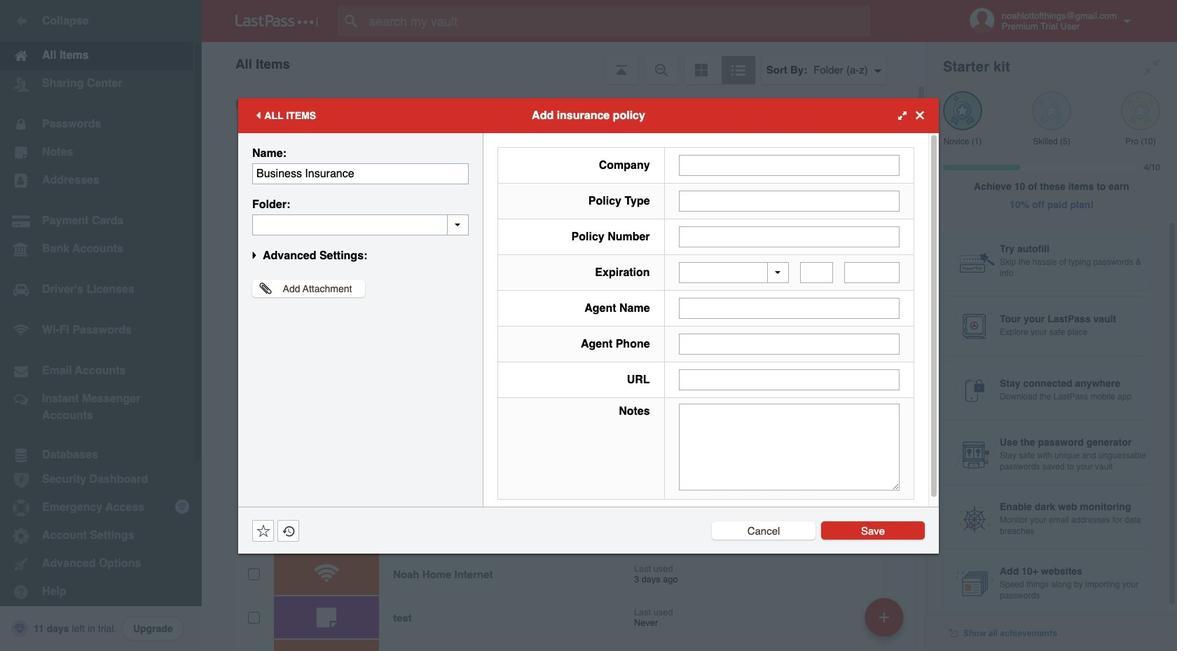 Task type: locate. For each thing, give the bounding box(es) containing it.
dialog
[[238, 98, 939, 553]]

new item image
[[880, 612, 889, 622]]

lastpass image
[[235, 15, 318, 27]]

main navigation navigation
[[0, 0, 202, 651]]

None text field
[[252, 214, 469, 235], [845, 262, 900, 283], [679, 298, 900, 319], [679, 369, 900, 390], [252, 214, 469, 235], [845, 262, 900, 283], [679, 298, 900, 319], [679, 369, 900, 390]]

search my vault text field
[[338, 6, 898, 36]]

None text field
[[679, 155, 900, 176], [252, 163, 469, 184], [679, 190, 900, 211], [679, 226, 900, 247], [800, 262, 834, 283], [679, 334, 900, 355], [679, 404, 900, 491], [679, 155, 900, 176], [252, 163, 469, 184], [679, 190, 900, 211], [679, 226, 900, 247], [800, 262, 834, 283], [679, 334, 900, 355], [679, 404, 900, 491]]



Task type: vqa. For each thing, say whether or not it's contained in the screenshot.
PASSWORD FIELD
no



Task type: describe. For each thing, give the bounding box(es) containing it.
new item navigation
[[860, 594, 913, 651]]

Search search field
[[338, 6, 898, 36]]

vault options navigation
[[202, 42, 927, 84]]



